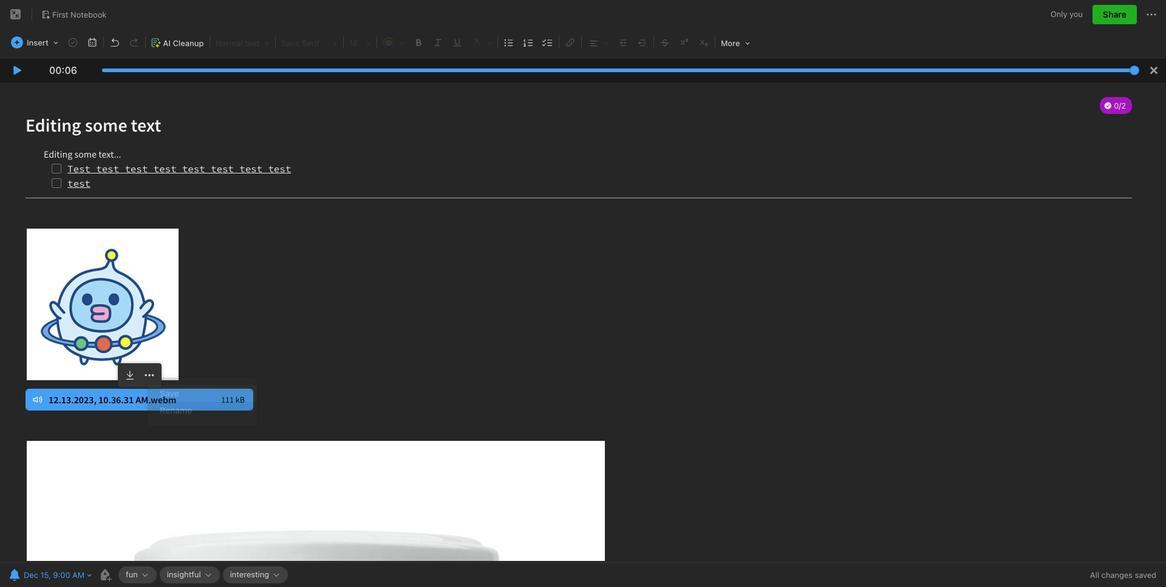 Task type: vqa. For each thing, say whether or not it's contained in the screenshot.
'UPGRADE' icon
no



Task type: locate. For each thing, give the bounding box(es) containing it.
dec
[[24, 571, 38, 581]]

Font size field
[[345, 34, 375, 51]]

heading level image
[[212, 35, 273, 50]]

interesting button
[[223, 567, 288, 584]]

saved
[[1135, 571, 1156, 581]]

dec 15, 9:00 am button
[[6, 567, 86, 584]]

first
[[52, 9, 68, 19]]

More actions field
[[1144, 5, 1159, 24]]

Highlight field
[[467, 34, 496, 51]]

only you
[[1051, 9, 1083, 19]]

15,
[[40, 571, 51, 581]]

cleanup
[[173, 38, 204, 48]]

numbered list image
[[520, 34, 537, 51]]

alignment image
[[584, 35, 613, 50]]

Heading level field
[[211, 34, 274, 51]]

undo image
[[106, 34, 123, 51]]

fun button
[[118, 567, 157, 584]]

Alignment field
[[583, 34, 613, 51]]

all changes saved
[[1090, 571, 1156, 581]]

you
[[1070, 9, 1083, 19]]

note window element
[[0, 0, 1166, 588]]

checklist image
[[539, 34, 556, 51]]

highlight image
[[468, 35, 496, 50]]

bulleted list image
[[500, 34, 517, 51]]

00:06
[[49, 65, 77, 76]]

changes
[[1102, 571, 1133, 581]]

add tag image
[[98, 569, 112, 583]]

more
[[721, 38, 740, 48]]

Insert field
[[8, 34, 63, 51]]

first notebook button
[[37, 6, 111, 23]]

interesting
[[230, 570, 269, 580]]

ai cleanup
[[163, 38, 204, 48]]

font color image
[[379, 35, 408, 50]]

Font family field
[[277, 34, 342, 51]]

interesting Tag actions field
[[269, 572, 281, 580]]

share
[[1103, 9, 1127, 19]]



Task type: describe. For each thing, give the bounding box(es) containing it.
share button
[[1093, 5, 1137, 24]]

insightful
[[167, 570, 201, 580]]

Edit reminder field
[[6, 567, 93, 584]]

am
[[72, 571, 84, 581]]

font size image
[[346, 35, 375, 50]]

insightful Tag actions field
[[201, 572, 212, 580]]

notebook
[[71, 9, 106, 19]]

calendar event image
[[84, 34, 101, 51]]

font family image
[[278, 35, 341, 50]]

only
[[1051, 9, 1067, 19]]

Note Editor text field
[[0, 83, 1166, 563]]

More field
[[717, 34, 754, 52]]

insert
[[27, 38, 49, 47]]

first notebook
[[52, 9, 106, 19]]

all
[[1090, 571, 1099, 581]]

ai
[[163, 38, 171, 48]]

insightful button
[[160, 567, 220, 584]]

Font color field
[[378, 34, 409, 51]]

fun Tag actions field
[[138, 572, 149, 580]]

ai cleanup button
[[147, 34, 208, 52]]

fun
[[126, 570, 138, 580]]

9:00
[[53, 571, 70, 581]]

more actions image
[[1144, 7, 1159, 22]]

collapse note image
[[9, 7, 23, 22]]

dec 15, 9:00 am
[[24, 571, 84, 581]]



